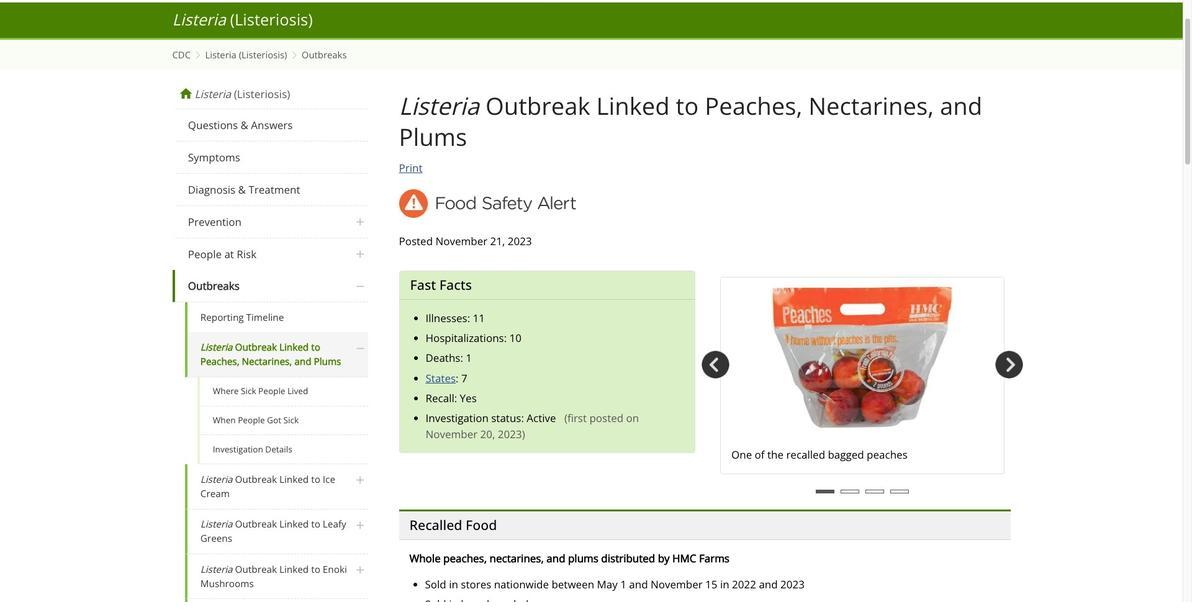 Task type: locate. For each thing, give the bounding box(es) containing it.
questions & answers link
[[172, 109, 368, 142]]

2023 right 2022
[[781, 578, 805, 592]]

investigation status: active
[[426, 411, 565, 426]]

questions
[[188, 118, 238, 132]]

investigation
[[426, 411, 489, 426], [213, 444, 263, 455]]

plus image for people at risk
[[353, 245, 368, 264]]

reporting timeline link
[[185, 302, 368, 333]]

listeria (listeriosis) up listeria  (listeriosis)
[[172, 9, 313, 30]]

2 in from the left
[[721, 578, 730, 592]]

got
[[267, 415, 281, 426]]

plus image
[[353, 213, 368, 232], [353, 245, 368, 264], [353, 472, 368, 490]]

1 vertical spatial &
[[238, 182, 246, 197]]

1 down hospitalizations:
[[466, 351, 472, 365]]

investigation for investigation details
[[213, 444, 263, 455]]

:
[[456, 371, 459, 385]]

outbreak for leafy's plus image
[[235, 518, 277, 531]]

linked inside outbreak linked to enoki mushrooms
[[280, 563, 309, 576]]

listeria (listeriosis)
[[172, 9, 313, 30], [195, 86, 290, 101]]

7
[[462, 371, 468, 385]]

linked inside the 'outbreak linked to ice cream'
[[280, 473, 309, 486]]

listeria inside listeria  (listeriosis) link
[[205, 48, 237, 61]]

hospitalizations:
[[426, 331, 507, 345]]

1 minus image from the top
[[353, 277, 368, 296]]

1 vertical spatial listeria (listeriosis)
[[195, 86, 290, 101]]

november inside (first posted on november 20, 2023)
[[426, 427, 478, 441]]

1 vertical spatial 1
[[621, 578, 627, 592]]

0 vertical spatial people
[[188, 247, 222, 261]]

0 vertical spatial 1
[[466, 351, 472, 365]]

investigation inside "left navigation menu" navigation
[[213, 444, 263, 455]]

0 horizontal spatial 1
[[466, 351, 472, 365]]

reporting timeline
[[200, 311, 284, 323]]

1 plus image from the top
[[353, 517, 368, 535]]

plums up where sick people lived link
[[314, 355, 341, 368]]

greens
[[200, 533, 232, 545]]

prevention link
[[172, 206, 368, 238]]

to for plus image associated with enoki
[[311, 563, 320, 576]]

may
[[597, 578, 618, 592]]

0 horizontal spatial peaches,
[[200, 355, 240, 368]]

0 horizontal spatial in
[[449, 578, 458, 592]]

1 vertical spatial minus image
[[353, 339, 368, 358]]

1 horizontal spatial outbreaks
[[302, 48, 347, 61]]

20,
[[481, 427, 495, 441]]

timeline
[[246, 311, 284, 323]]

linked for minus icon associated with where sick people lived
[[280, 341, 309, 354]]

linked for leafy's plus image
[[280, 518, 309, 531]]

0 vertical spatial plums
[[399, 120, 467, 153]]

1 vertical spatial outbreaks
[[188, 279, 240, 293]]

posted november 21, 2023
[[399, 234, 532, 249]]

0 vertical spatial sick
[[241, 385, 256, 397]]

one of the recalled bagged peaches
[[732, 448, 908, 462]]

left navigation menu navigation
[[172, 80, 368, 603]]

0 horizontal spatial sick
[[241, 385, 256, 397]]

to inside outbreak linked to enoki mushrooms
[[311, 563, 320, 576]]

status:
[[492, 411, 524, 426]]

outbreaks link
[[302, 48, 347, 62], [172, 270, 368, 302]]

to inside the 'outbreak linked to ice cream'
[[311, 473, 320, 486]]

minus image
[[353, 277, 368, 296], [353, 339, 368, 358]]

1 vertical spatial plums
[[314, 355, 341, 368]]

and
[[941, 89, 983, 122], [295, 355, 312, 368], [547, 551, 566, 566], [629, 578, 648, 592], [759, 578, 778, 592]]

outbreaks inside "left navigation menu" navigation
[[188, 279, 240, 293]]

november
[[436, 234, 488, 249], [426, 427, 478, 441], [651, 578, 703, 592]]

plus image
[[353, 517, 368, 535], [353, 562, 368, 580]]

people
[[188, 247, 222, 261], [258, 385, 285, 397], [238, 415, 265, 426]]

one of the recalled bagged peaches image
[[721, 278, 1005, 437]]

1 vertical spatial plus image
[[353, 562, 368, 580]]

investigation down yes
[[426, 411, 489, 426]]

outbreak inside the 'outbreak linked to ice cream'
[[235, 473, 277, 486]]

sick
[[241, 385, 256, 397], [284, 415, 299, 426]]

peaches,
[[705, 89, 803, 122], [200, 355, 240, 368]]

2 vertical spatial plus image
[[353, 472, 368, 490]]

peaches,
[[444, 551, 487, 566]]

1 vertical spatial november
[[426, 427, 478, 441]]

people left lived
[[258, 385, 285, 397]]

in right '15'
[[721, 578, 730, 592]]

listeria  (listeriosis)
[[205, 48, 287, 61]]

people left got
[[238, 415, 265, 426]]

1 right 'may'
[[621, 578, 627, 592]]

0 horizontal spatial plums
[[314, 355, 341, 368]]

0 vertical spatial investigation
[[426, 411, 489, 426]]

1 horizontal spatial in
[[721, 578, 730, 592]]

stores
[[461, 578, 492, 592]]

0 vertical spatial outbreaks link
[[302, 48, 347, 62]]

15
[[706, 578, 718, 592]]

0 vertical spatial minus image
[[353, 277, 368, 296]]

outbreaks for outbreaks link to the bottom
[[188, 279, 240, 293]]

1 vertical spatial outbreaks link
[[172, 270, 368, 302]]

answers
[[251, 118, 293, 132]]

the
[[768, 448, 784, 462]]

to inside outbreak linked to leafy greens
[[311, 518, 320, 531]]

0 vertical spatial &
[[241, 118, 248, 132]]

distributed
[[602, 551, 656, 566]]

nectarines,
[[809, 89, 934, 122], [242, 355, 292, 368]]

diagnosis & treatment
[[188, 182, 300, 197]]

prevention
[[188, 215, 242, 229]]

food
[[466, 516, 497, 534]]

questions & answers
[[188, 118, 293, 132]]

0 horizontal spatial investigation
[[213, 444, 263, 455]]

1 inside illnesses: 11 hospitalizations: 10 deaths: 1 states : 7 recall: yes
[[466, 351, 472, 365]]

linked inside outbreak linked to leafy greens
[[280, 518, 309, 531]]

2 plus image from the top
[[353, 245, 368, 264]]

0 vertical spatial plus image
[[353, 517, 368, 535]]

1 horizontal spatial investigation
[[426, 411, 489, 426]]

1 vertical spatial sick
[[284, 415, 299, 426]]

tab list
[[714, 480, 1011, 502]]

0 vertical spatial outbreaks
[[302, 48, 347, 61]]

outbreak linked to ice cream
[[200, 473, 335, 500]]

& right diagnosis in the left top of the page
[[238, 182, 246, 197]]

ice
[[323, 473, 335, 486]]

2 vertical spatial november
[[651, 578, 703, 592]]

lived
[[288, 385, 308, 397]]

2023 right 21,
[[508, 234, 532, 249]]

treatment
[[249, 182, 300, 197]]

investigation details
[[213, 444, 292, 455]]

linked
[[597, 89, 670, 122], [280, 341, 309, 354], [280, 473, 309, 486], [280, 518, 309, 531], [280, 563, 309, 576]]

2 minus image from the top
[[353, 339, 368, 358]]

plums up print
[[399, 120, 467, 153]]

whole
[[410, 551, 441, 566]]

1
[[466, 351, 472, 365], [621, 578, 627, 592]]

november down "hmc"
[[651, 578, 703, 592]]

cdc link
[[172, 48, 191, 62]]

november left 21,
[[436, 234, 488, 249]]

0 horizontal spatial 2023
[[508, 234, 532, 249]]

people left "at" at the left top
[[188, 247, 222, 261]]

outbreak inside outbreak linked to enoki mushrooms
[[235, 563, 277, 576]]

0 horizontal spatial nectarines,
[[242, 355, 292, 368]]

image slider element
[[417, 271, 1193, 502]]

1 horizontal spatial plums
[[399, 120, 467, 153]]

investigation down 'when'
[[213, 444, 263, 455]]

1 vertical spatial plus image
[[353, 245, 368, 264]]

listeria (listeriosis) up questions & answers
[[195, 86, 290, 101]]

to for leafy's plus image
[[311, 518, 320, 531]]

1 plus image from the top
[[353, 213, 368, 232]]

&
[[241, 118, 248, 132], [238, 182, 246, 197]]

outbreak inside outbreak linked to leafy greens
[[235, 518, 277, 531]]

2 plus image from the top
[[353, 562, 368, 580]]

2022
[[732, 578, 757, 592]]

1 vertical spatial nectarines,
[[242, 355, 292, 368]]

sold in stores nationwide between may 1 and november 15 in 2022 and 2023
[[425, 578, 805, 592]]

2023
[[508, 234, 532, 249], [781, 578, 805, 592]]

linked for plus image associated with enoki
[[280, 563, 309, 576]]

plus image right leafy
[[353, 517, 368, 535]]

cdc
[[172, 48, 191, 61]]

sick right where
[[241, 385, 256, 397]]

0 vertical spatial listeria (listeriosis)
[[172, 9, 313, 30]]

minus image for reporting timeline
[[353, 277, 368, 296]]

people at risk
[[188, 247, 257, 261]]

1 vertical spatial peaches,
[[200, 355, 240, 368]]

symptoms link
[[172, 142, 368, 174]]

outbreaks for the top outbreaks link
[[302, 48, 347, 61]]

& for treatment
[[238, 182, 246, 197]]

in
[[449, 578, 458, 592], [721, 578, 730, 592]]

mushrooms
[[200, 578, 254, 590]]

0 horizontal spatial outbreaks
[[188, 279, 240, 293]]

in right the sold
[[449, 578, 458, 592]]

bagged
[[828, 448, 865, 462]]

1 horizontal spatial peaches,
[[705, 89, 803, 122]]

plus image right the 'enoki' on the bottom of page
[[353, 562, 368, 580]]

yes
[[460, 391, 477, 406]]

& left answers on the left of page
[[241, 118, 248, 132]]

november left 20,
[[426, 427, 478, 441]]

0 horizontal spatial outbreak linked to peaches, nectarines, and plums
[[200, 341, 341, 368]]

investigation details link
[[197, 436, 368, 465]]

1 horizontal spatial sick
[[284, 415, 299, 426]]

by
[[658, 551, 670, 566]]

1 horizontal spatial 1
[[621, 578, 627, 592]]

1 vertical spatial outbreak linked to peaches, nectarines, and plums
[[200, 341, 341, 368]]

sick right got
[[284, 415, 299, 426]]

0 vertical spatial outbreak linked to peaches, nectarines, and plums
[[399, 89, 983, 153]]

outbreaks inside banner banner
[[302, 48, 347, 61]]

print
[[399, 161, 423, 175]]

10
[[510, 331, 522, 345]]

1 vertical spatial 2023
[[781, 578, 805, 592]]

0 vertical spatial nectarines,
[[809, 89, 934, 122]]

home image
[[180, 86, 192, 104]]

facts
[[440, 276, 472, 294]]

to
[[676, 89, 699, 122], [311, 341, 320, 354], [311, 473, 320, 486], [311, 518, 320, 531], [311, 563, 320, 576]]

1 vertical spatial investigation
[[213, 444, 263, 455]]

plums
[[399, 120, 467, 153], [314, 355, 341, 368]]

people at risk link
[[172, 238, 368, 271]]

sold
[[425, 578, 447, 592]]

2 vertical spatial (listeriosis)
[[234, 86, 290, 101]]

0 vertical spatial plus image
[[353, 213, 368, 232]]



Task type: vqa. For each thing, say whether or not it's contained in the screenshot.
the right "TO"
no



Task type: describe. For each thing, give the bounding box(es) containing it.
when
[[213, 415, 236, 426]]

illnesses:
[[426, 311, 470, 325]]

illnesses: 11 hospitalizations: 10 deaths: 1 states : 7 recall: yes
[[426, 311, 522, 406]]

whole peaches, nectarines, and plums distributed by hmc farms
[[410, 551, 730, 566]]

listeria  (listeriosis) link
[[205, 48, 287, 62]]

0 vertical spatial peaches,
[[705, 89, 803, 122]]

active
[[527, 411, 556, 426]]

where sick people lived link
[[197, 377, 368, 407]]

enoki
[[323, 563, 347, 576]]

21,
[[491, 234, 505, 249]]

details
[[265, 444, 292, 455]]

2023)
[[498, 427, 525, 441]]

illustration with a triangle and exclamation mark and text reading food safety alert image
[[399, 189, 576, 218]]

posted
[[590, 411, 624, 426]]

where sick people lived
[[213, 385, 308, 397]]

nectarines, inside "left navigation menu" navigation
[[242, 355, 292, 368]]

0 vertical spatial november
[[436, 234, 488, 249]]

risk
[[237, 247, 257, 261]]

diagnosis
[[188, 182, 236, 197]]

11
[[473, 311, 485, 325]]

0 vertical spatial (listeriosis)
[[230, 9, 313, 30]]

tab list inside 'image slider' element
[[714, 480, 1011, 502]]

2 vertical spatial people
[[238, 415, 265, 426]]

symptoms
[[188, 150, 240, 164]]

1 vertical spatial people
[[258, 385, 285, 397]]

1 vertical spatial (listeriosis)
[[239, 48, 287, 61]]

recalled
[[410, 516, 463, 534]]

reporting
[[200, 311, 244, 323]]

when people got sick
[[213, 415, 299, 426]]

deaths:
[[426, 351, 463, 365]]

plus image for enoki
[[353, 562, 368, 580]]

investigation for investigation status: active
[[426, 411, 489, 426]]

(listeriosis) inside "left navigation menu" navigation
[[234, 86, 290, 101]]

fast facts
[[410, 276, 472, 294]]

nationwide
[[494, 578, 549, 592]]

plus image for prevention
[[353, 213, 368, 232]]

plums
[[568, 551, 599, 566]]

1 horizontal spatial outbreak linked to peaches, nectarines, and plums
[[399, 89, 983, 153]]

leafy
[[323, 518, 346, 531]]

banner banner
[[0, 0, 1183, 69]]

peaches, inside "left navigation menu" navigation
[[200, 355, 240, 368]]

listeria (listeriosis) inside banner banner
[[172, 9, 313, 30]]

(first
[[565, 411, 587, 426]]

outbreak linked to peaches, nectarines, and plums inside "left navigation menu" navigation
[[200, 341, 341, 368]]

states
[[426, 371, 456, 385]]

plums inside "left navigation menu" navigation
[[314, 355, 341, 368]]

print link
[[399, 160, 423, 176]]

linked for 3rd plus icon from the top
[[280, 473, 309, 486]]

and inside "left navigation menu" navigation
[[295, 355, 312, 368]]

outbreak linked to leafy greens
[[200, 518, 346, 545]]

outbreak for 3rd plus icon from the top
[[235, 473, 277, 486]]

hmc
[[673, 551, 697, 566]]

on
[[627, 411, 639, 426]]

1 horizontal spatial nectarines,
[[809, 89, 934, 122]]

fast
[[410, 276, 436, 294]]

minus image for where sick people lived
[[353, 339, 368, 358]]

one of the recalled bagged peaches tab panel
[[721, 277, 1005, 474]]

recalled food
[[410, 516, 497, 534]]

(first posted on november 20, 2023)
[[426, 411, 639, 441]]

recalled
[[787, 448, 826, 462]]

posted
[[399, 234, 433, 249]]

& for answers
[[241, 118, 248, 132]]

to for minus icon associated with where sick people lived
[[311, 341, 320, 354]]

at
[[225, 247, 234, 261]]

3 plus image from the top
[[353, 472, 368, 490]]

one
[[732, 448, 752, 462]]

outbreak for plus image associated with enoki
[[235, 563, 277, 576]]

where
[[213, 385, 239, 397]]

plus image for leafy
[[353, 517, 368, 535]]

outbreak linked to enoki mushrooms
[[200, 563, 347, 590]]

states link
[[426, 371, 456, 385]]

peaches
[[867, 448, 908, 462]]

farms
[[699, 551, 730, 566]]

1 in from the left
[[449, 578, 458, 592]]

to for 3rd plus icon from the top
[[311, 473, 320, 486]]

cream
[[200, 488, 230, 500]]

1 horizontal spatial 2023
[[781, 578, 805, 592]]

0 vertical spatial 2023
[[508, 234, 532, 249]]

when people got sick link
[[197, 407, 368, 436]]

of
[[755, 448, 765, 462]]

nectarines,
[[490, 551, 544, 566]]

between
[[552, 578, 595, 592]]

recall:
[[426, 391, 457, 406]]

listeria (listeriosis) inside "left navigation menu" navigation
[[195, 86, 290, 101]]

diagnosis & treatment link
[[172, 174, 368, 206]]



